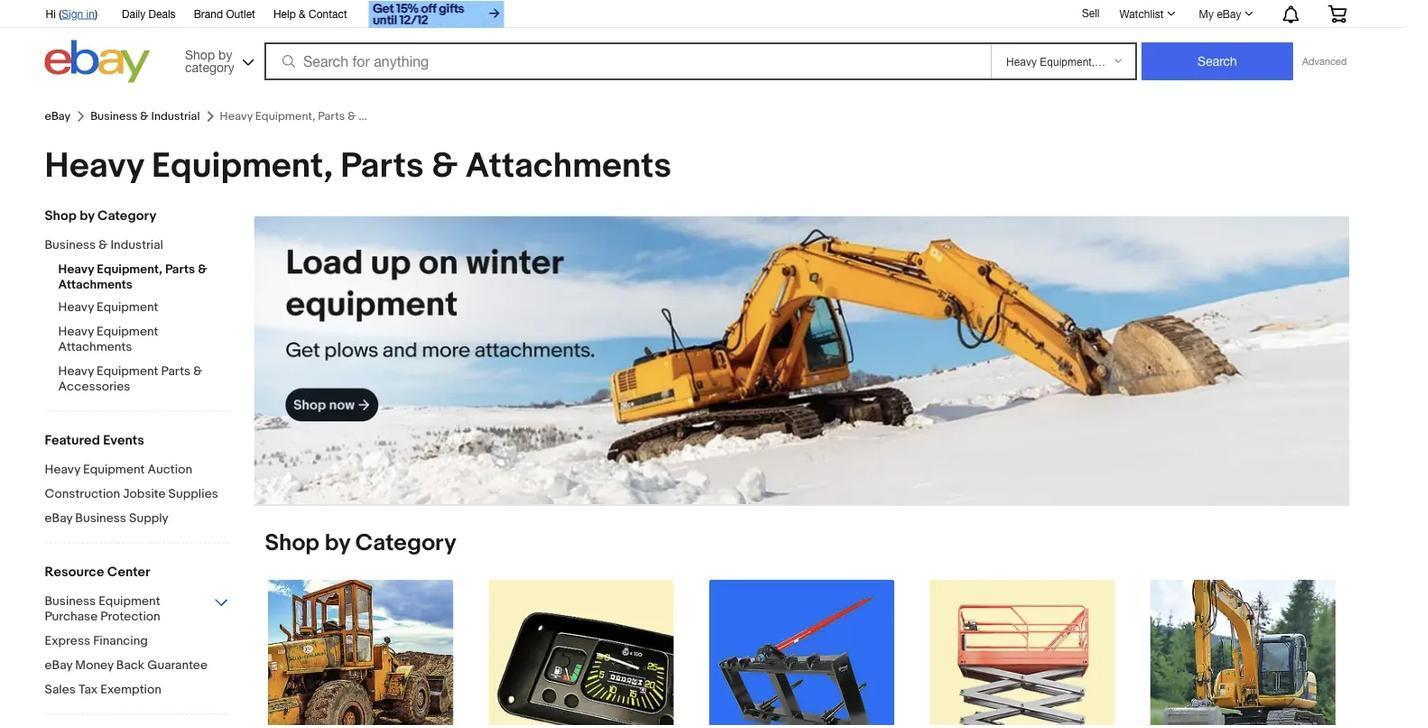 Task type: vqa. For each thing, say whether or not it's contained in the screenshot.
construction
yes



Task type: locate. For each thing, give the bounding box(es) containing it.
daily
[[122, 7, 146, 20]]

shop
[[185, 47, 215, 62], [45, 208, 77, 224], [265, 529, 320, 557]]

equipment,
[[152, 145, 333, 187], [97, 262, 162, 278]]

shop by category main content
[[243, 202, 1361, 726]]

ebay left "business & industrial"
[[45, 109, 71, 123]]

heavy down ebay link
[[45, 145, 144, 187]]

heavy up "featured"
[[58, 364, 94, 380]]

get an extra 15% off image
[[369, 1, 504, 28]]

0 horizontal spatial by
[[80, 208, 94, 224]]

2 vertical spatial parts
[[161, 364, 191, 380]]

list
[[243, 580, 1361, 726]]

jobsite
[[123, 487, 166, 502]]

business & industrial link
[[90, 109, 200, 123], [45, 238, 216, 255]]

business inside business & industrial heavy equipment, parts & attachments heavy equipment heavy equipment attachments heavy equipment parts & accessories
[[45, 238, 96, 253]]

sales tax exemption link
[[45, 683, 230, 700]]

business
[[90, 109, 138, 123], [45, 238, 96, 253], [75, 512, 126, 527], [45, 595, 96, 610]]

construction jobsite supplies link
[[45, 487, 230, 504]]

heavy up accessories
[[58, 325, 94, 340]]

purchase
[[45, 610, 98, 625]]

industrial down category
[[151, 109, 200, 123]]

&
[[299, 7, 306, 20], [140, 109, 149, 123], [432, 145, 458, 187], [99, 238, 108, 253], [198, 262, 207, 278], [193, 364, 203, 380]]

0 vertical spatial by
[[219, 47, 232, 62]]

ebay up sales at the left
[[45, 659, 72, 674]]

business for business equipment purchase protection express financing ebay money back guarantee sales tax exemption
[[45, 595, 96, 610]]

)
[[95, 7, 98, 20]]

None text field
[[254, 216, 1350, 505]]

category
[[97, 208, 157, 224], [356, 529, 457, 557]]

parts
[[341, 145, 424, 187], [165, 262, 195, 278], [161, 364, 191, 380]]

1 vertical spatial by
[[80, 208, 94, 224]]

sell
[[1083, 6, 1100, 19]]

1 vertical spatial equipment,
[[97, 262, 162, 278]]

(
[[59, 7, 62, 20]]

ebay inside 'business equipment purchase protection express financing ebay money back guarantee sales tax exemption'
[[45, 659, 72, 674]]

1 vertical spatial category
[[356, 529, 457, 557]]

ebay right my
[[1218, 7, 1242, 20]]

1 horizontal spatial shop
[[185, 47, 215, 62]]

advanced link
[[1294, 43, 1357, 79]]

1 horizontal spatial shop by category
[[265, 529, 457, 557]]

0 vertical spatial industrial
[[151, 109, 200, 123]]

resource
[[45, 565, 104, 581]]

equipment down the events
[[83, 463, 145, 478]]

2 vertical spatial shop
[[265, 529, 320, 557]]

1 horizontal spatial category
[[356, 529, 457, 557]]

0 horizontal spatial shop by category
[[45, 208, 157, 224]]

business inside 'business equipment purchase protection express financing ebay money back guarantee sales tax exemption'
[[45, 595, 96, 610]]

1 vertical spatial industrial
[[111, 238, 163, 253]]

heavy equipment attachments link
[[58, 325, 230, 357]]

1 vertical spatial shop by category
[[265, 529, 457, 557]]

attachments
[[466, 145, 672, 187], [58, 278, 133, 293], [58, 340, 132, 355]]

by
[[219, 47, 232, 62], [80, 208, 94, 224], [325, 529, 350, 557]]

daily deals
[[122, 7, 176, 20]]

center
[[107, 565, 150, 581]]

in
[[86, 7, 95, 20]]

heavy
[[45, 145, 144, 187], [58, 262, 94, 278], [58, 300, 94, 316], [58, 325, 94, 340], [58, 364, 94, 380], [45, 463, 80, 478]]

2 horizontal spatial by
[[325, 529, 350, 557]]

brand outlet link
[[194, 5, 255, 24]]

watchlist link
[[1110, 3, 1184, 24]]

financing
[[93, 634, 148, 650]]

1 vertical spatial shop
[[45, 208, 77, 224]]

shop by category
[[45, 208, 157, 224], [265, 529, 457, 557]]

industrial
[[151, 109, 200, 123], [111, 238, 163, 253]]

equipment, inside business & industrial heavy equipment, parts & attachments heavy equipment heavy equipment attachments heavy equipment parts & accessories
[[97, 262, 162, 278]]

shop by category inside main content
[[265, 529, 457, 557]]

ebay down the construction
[[45, 512, 72, 527]]

0 vertical spatial parts
[[341, 145, 424, 187]]

business & industrial link down category
[[90, 109, 200, 123]]

ebay
[[1218, 7, 1242, 20], [45, 109, 71, 123], [45, 512, 72, 527], [45, 659, 72, 674]]

advanced
[[1303, 56, 1348, 67]]

industrial up heavy equipment link
[[111, 238, 163, 253]]

heavy equipment auction construction jobsite supplies ebay business supply
[[45, 463, 218, 527]]

events
[[103, 433, 144, 449]]

business for business & industrial heavy equipment, parts & attachments heavy equipment heavy equipment attachments heavy equipment parts & accessories
[[45, 238, 96, 253]]

shop inside main content
[[265, 529, 320, 557]]

category
[[185, 60, 235, 74]]

hi
[[46, 7, 56, 20]]

equipment down center
[[99, 595, 160, 610]]

back
[[116, 659, 145, 674]]

resource center
[[45, 565, 150, 581]]

2 vertical spatial by
[[325, 529, 350, 557]]

contact
[[309, 7, 347, 20]]

0 horizontal spatial shop
[[45, 208, 77, 224]]

2 horizontal spatial shop
[[265, 529, 320, 557]]

0 vertical spatial shop
[[185, 47, 215, 62]]

0 vertical spatial shop by category
[[45, 208, 157, 224]]

0 horizontal spatial category
[[97, 208, 157, 224]]

heavy up heavy equipment attachments 'link'
[[58, 300, 94, 316]]

business & industrial
[[90, 109, 200, 123]]

None submit
[[1142, 42, 1294, 80]]

0 vertical spatial category
[[97, 208, 157, 224]]

Search for anything text field
[[267, 44, 988, 79]]

& inside the account navigation
[[299, 7, 306, 20]]

1 horizontal spatial by
[[219, 47, 232, 62]]

business equipment purchase protection button
[[45, 595, 230, 627]]

help
[[273, 7, 296, 20]]

equipment
[[97, 300, 158, 316], [97, 325, 158, 340], [97, 364, 158, 380], [83, 463, 145, 478], [99, 595, 160, 610]]

supply
[[129, 512, 169, 527]]

industrial inside business & industrial heavy equipment, parts & attachments heavy equipment heavy equipment attachments heavy equipment parts & accessories
[[111, 238, 163, 253]]

guarantee
[[147, 659, 208, 674]]

business & industrial link up heavy equipment link
[[45, 238, 216, 255]]

heavy down "featured"
[[45, 463, 80, 478]]

express financing link
[[45, 634, 230, 651]]

sign
[[62, 7, 83, 20]]



Task type: describe. For each thing, give the bounding box(es) containing it.
account navigation
[[36, 0, 1361, 30]]

heavy equipment link
[[58, 300, 230, 317]]

equipment up heavy equipment attachments 'link'
[[97, 300, 158, 316]]

tax
[[78, 683, 98, 698]]

shop by category
[[185, 47, 235, 74]]

sell link
[[1074, 6, 1108, 19]]

heavy equipment parts & accessories link
[[58, 364, 230, 397]]

supplies
[[168, 487, 218, 502]]

by inside shop by category
[[219, 47, 232, 62]]

my ebay
[[1200, 7, 1242, 20]]

0 vertical spatial business & industrial link
[[90, 109, 200, 123]]

heavy equipment, parts & attachments
[[45, 145, 672, 187]]

business equipment purchase protection express financing ebay money back guarantee sales tax exemption
[[45, 595, 208, 698]]

express
[[45, 634, 90, 650]]

industrial for business & industrial heavy equipment, parts & attachments heavy equipment heavy equipment attachments heavy equipment parts & accessories
[[111, 238, 163, 253]]

by inside main content
[[325, 529, 350, 557]]

ebay money back guarantee link
[[45, 659, 230, 676]]

accessories
[[58, 380, 130, 395]]

help & contact link
[[273, 5, 347, 24]]

help & contact
[[273, 7, 347, 20]]

featured events
[[45, 433, 144, 449]]

ebay inside heavy equipment auction construction jobsite supplies ebay business supply
[[45, 512, 72, 527]]

ebay link
[[45, 109, 71, 123]]

0 vertical spatial attachments
[[466, 145, 672, 187]]

ebay inside the account navigation
[[1218, 7, 1242, 20]]

industrial for business & industrial
[[151, 109, 200, 123]]

shop by category button
[[177, 40, 258, 79]]

my ebay link
[[1190, 3, 1262, 24]]

construction
[[45, 487, 120, 502]]

hi ( sign in )
[[46, 7, 98, 20]]

brand
[[194, 7, 223, 20]]

sign in link
[[62, 7, 95, 20]]

exemption
[[100, 683, 161, 698]]

none submit inside shop by category banner
[[1142, 42, 1294, 80]]

1 vertical spatial parts
[[165, 262, 195, 278]]

watchlist
[[1120, 7, 1164, 20]]

business inside heavy equipment auction construction jobsite supplies ebay business supply
[[75, 512, 126, 527]]

outlet
[[226, 7, 255, 20]]

deals
[[149, 7, 176, 20]]

0 vertical spatial equipment,
[[152, 145, 333, 187]]

daily deals link
[[122, 5, 176, 24]]

protection
[[101, 610, 160, 625]]

my
[[1200, 7, 1215, 20]]

shop inside shop by category
[[185, 47, 215, 62]]

heavy up heavy equipment link
[[58, 262, 94, 278]]

business for business & industrial
[[90, 109, 138, 123]]

equipment inside 'business equipment purchase protection express financing ebay money back guarantee sales tax exemption'
[[99, 595, 160, 610]]

1 vertical spatial business & industrial link
[[45, 238, 216, 255]]

equipment down heavy equipment link
[[97, 325, 158, 340]]

your shopping cart image
[[1328, 5, 1349, 23]]

equipment down heavy equipment attachments 'link'
[[97, 364, 158, 380]]

sales
[[45, 683, 76, 698]]

heavy equipment auction link
[[45, 463, 230, 480]]

auction
[[148, 463, 192, 478]]

brand outlet
[[194, 7, 255, 20]]

ebay business supply link
[[45, 512, 230, 529]]

money
[[75, 659, 114, 674]]

shop by category banner
[[36, 0, 1361, 88]]

1 vertical spatial attachments
[[58, 278, 133, 293]]

equipment inside heavy equipment auction construction jobsite supplies ebay business supply
[[83, 463, 145, 478]]

featured
[[45, 433, 100, 449]]

none text field inside shop by category main content
[[254, 216, 1350, 505]]

category inside main content
[[356, 529, 457, 557]]

2 vertical spatial attachments
[[58, 340, 132, 355]]

heavy inside heavy equipment auction construction jobsite supplies ebay business supply
[[45, 463, 80, 478]]

business & industrial heavy equipment, parts & attachments heavy equipment heavy equipment attachments heavy equipment parts & accessories
[[45, 238, 207, 395]]

load up on winter equipment image
[[254, 216, 1350, 505]]



